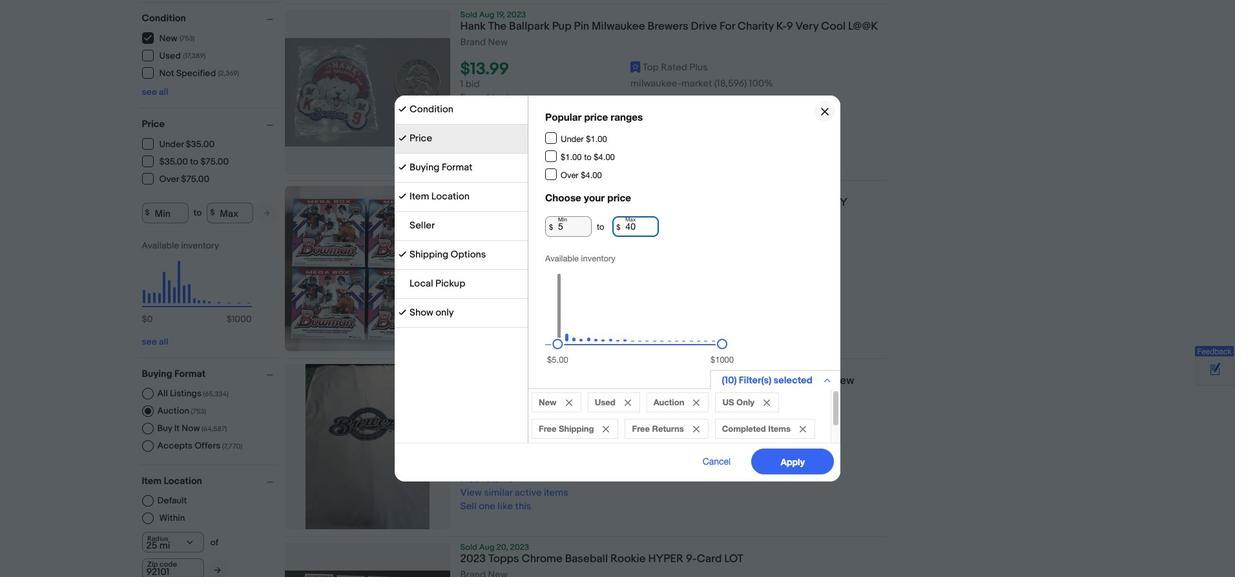 Task type: locate. For each thing, give the bounding box(es) containing it.
buying up all on the left bottom of the page
[[142, 368, 172, 380]]

item location inside tab
[[410, 191, 470, 203]]

$
[[145, 208, 150, 218], [210, 208, 215, 218], [549, 223, 553, 231], [617, 223, 621, 231], [142, 314, 147, 325], [227, 314, 232, 325]]

similar inside free returns view similar active items sell one like this
[[484, 487, 513, 500]]

returns inside free shipping free returns view similar active items sell one like this
[[482, 295, 513, 308]]

condition
[[142, 12, 186, 24], [410, 103, 454, 116]]

0 vertical spatial l@@k
[[848, 20, 878, 33]]

0 vertical spatial sell
[[460, 133, 477, 145]]

aug left 20,
[[479, 543, 495, 553]]

1 vertical spatial lot
[[724, 553, 744, 566]]

view inside free returns view similar active items sell one like this
[[460, 487, 482, 500]]

2 all from the top
[[159, 336, 168, 347]]

sell inside free returns view similar active items sell one like this
[[460, 501, 477, 513]]

Maximum Value in $ text field
[[613, 217, 659, 237]]

milwaukee- inside milwaukee-market (18,596) 100% free shipping
[[631, 78, 682, 90]]

format inside tab
[[442, 162, 473, 174]]

remove filter - show only - free returns image
[[693, 426, 700, 433]]

free left returns
[[632, 424, 650, 434]]

1 vertical spatial $35.00
[[159, 156, 188, 167]]

$1.00 up $1.00 to $4.00
[[586, 134, 607, 144]]

19, inside sold  aug 19, 2023 hank the ballpark pup pin milwaukee brewers drive for charity k-9 very cool l@@k brand new
[[497, 10, 505, 20]]

1 horizontal spatial condition
[[410, 103, 454, 116]]

3 one from the top
[[479, 501, 496, 513]]

sell one like this link down pickup
[[460, 323, 531, 335]]

available inventory down bowman
[[545, 254, 616, 264]]

1 filter applied image from the top
[[399, 193, 406, 200]]

seller
[[410, 220, 435, 232]]

1 vertical spatial buying
[[142, 368, 172, 380]]

 (7,770) Items text field
[[220, 442, 242, 451]]

buying
[[410, 162, 440, 174], [142, 368, 172, 380]]

1 vertical spatial all
[[159, 336, 168, 347]]

2 horizontal spatial baseball
[[755, 375, 798, 388]]

0 vertical spatial available inventory
[[142, 240, 219, 251]]

1 top from the top
[[643, 62, 659, 74]]

over
[[561, 170, 579, 180], [159, 174, 179, 185]]

2 view similar active items link from the top
[[460, 309, 568, 321]]

2 1 from the top
[[460, 268, 463, 281]]

1 returns from the top
[[482, 295, 513, 308]]

sold inside sold  aug 19, 2023 hank the ballpark pup pin milwaukee brewers drive for charity k-9 very cool l@@k brand new
[[460, 10, 477, 20]]

sold  aug 19, 2023 lot of 4 (four) 2021 bowman baseball trading cards mega boxes factory sealed
[[460, 186, 848, 223]]

2 bid from the top
[[466, 268, 480, 281]]

$35.00 up $35.00 to $75.00
[[186, 139, 215, 150]]

2 1 bid from the top
[[460, 268, 480, 281]]

0 vertical spatial (18,596)
[[714, 78, 747, 90]]

shipping options
[[410, 249, 486, 261]]

free down $13.99
[[460, 92, 480, 104]]

lot right card
[[724, 553, 744, 566]]

remove filter - buying format - auction image
[[694, 400, 700, 406]]

2 vertical spatial active
[[515, 487, 542, 500]]

0 vertical spatial 1
[[460, 78, 463, 91]]

over for over $4.00
[[561, 170, 579, 180]]

0
[[147, 314, 153, 325]]

view up buying format tab
[[460, 119, 482, 131]]

(18,596) down the for
[[714, 78, 747, 90]]

aug left 4
[[479, 186, 495, 196]]

milwaukee brewers promo sga blanket big huge 39" x 56" baseball brand new l@@k ! link
[[460, 375, 886, 405]]

(753) inside auction (753)
[[191, 407, 206, 416]]

active inside the view similar active items sell one like this
[[515, 119, 542, 131]]

format for buying format tab
[[442, 162, 473, 174]]

0 vertical spatial (753)
[[180, 34, 195, 43]]

used for used (17,389)
[[159, 50, 181, 61]]

0 horizontal spatial shipping
[[410, 249, 449, 261]]

new down the
[[488, 36, 508, 48]]

filter applied image inside item location tab
[[399, 193, 406, 200]]

like inside free shipping free returns view similar active items sell one like this
[[498, 323, 513, 335]]

price
[[584, 111, 608, 123], [608, 192, 631, 204]]

0 horizontal spatial inventory
[[181, 240, 219, 251]]

inventory down maximum value in $ text field
[[581, 254, 616, 264]]

2 vertical spatial sell
[[460, 501, 477, 513]]

1 similar from the top
[[484, 119, 513, 131]]

view down $9.79
[[460, 487, 482, 500]]

19, inside sold  aug 19, 2023 lot of 4 (four) 2021 bowman baseball trading cards mega boxes factory sealed
[[497, 186, 505, 196]]

k-
[[776, 20, 787, 33]]

0 vertical spatial active
[[515, 119, 542, 131]]

2 similar from the top
[[484, 309, 513, 321]]

sold left of
[[460, 186, 477, 196]]

1 vertical spatial view similar active items link
[[460, 309, 568, 321]]

0 horizontal spatial buying
[[142, 368, 172, 380]]

us only
[[723, 397, 755, 408]]

4 filter applied image from the top
[[399, 309, 406, 317]]

filter applied image inside the condition tab
[[399, 105, 406, 113]]

new inside milwaukee brewers promo sga blanket big huge 39" x 56" baseball brand new l@@k !
[[832, 375, 855, 388]]

brand down hank
[[460, 36, 486, 48]]

buying inside tab
[[410, 162, 440, 174]]

similar right only
[[484, 309, 513, 321]]

1 vertical spatial item location
[[142, 475, 202, 487]]

2 sell one like this link from the top
[[460, 323, 531, 335]]

aug inside sold  aug 20, 2023 2023 topps chrome baseball rookie hyper 9-card lot
[[479, 543, 495, 553]]

used (17,389)
[[159, 50, 206, 61]]

2 active from the top
[[515, 309, 542, 321]]

it
[[174, 423, 180, 434]]

1 active from the top
[[515, 119, 542, 131]]

this inside free returns view similar active items sell one like this
[[515, 501, 531, 513]]

2 like from the top
[[498, 323, 513, 335]]

1 like from the top
[[498, 133, 513, 145]]

format down price tab
[[442, 162, 473, 174]]

graph of available inventory between $0 and $1000+ image
[[142, 240, 252, 331], [545, 254, 729, 350]]

used down sga
[[595, 397, 616, 408]]

!
[[493, 388, 496, 401]]

l@@k inside milwaukee brewers promo sga blanket big huge 39" x 56" baseball brand new l@@k !
[[460, 388, 490, 401]]

1 vertical spatial shipping
[[559, 424, 594, 434]]

new right selected
[[832, 375, 855, 388]]

bid for $13.99
[[466, 78, 480, 91]]

1 shipping from the top
[[482, 92, 520, 104]]

(753) up used (17,389)
[[180, 34, 195, 43]]

1 vertical spatial returns
[[482, 474, 513, 486]]

0 horizontal spatial brewers
[[516, 375, 557, 388]]

(753) up buy it now (64,587)
[[191, 407, 206, 416]]

sell one like this link up 20,
[[460, 501, 531, 513]]

2 returns from the top
[[482, 474, 513, 486]]

2 view from the top
[[460, 309, 482, 321]]

0 horizontal spatial lot
[[460, 196, 479, 209]]

similar up buying format tab
[[484, 119, 513, 131]]

1 top rated plus from the top
[[643, 62, 708, 74]]

free for free returns
[[632, 424, 650, 434]]

aug for $79.99
[[479, 186, 495, 196]]

0 vertical spatial this
[[515, 133, 531, 145]]

shipping inside tab
[[410, 249, 449, 261]]

milwaukee brewers promo sga blanket big huge 39" x 56" baseball brand new l@@k !
[[460, 375, 855, 401]]

0 vertical spatial buying format
[[410, 162, 473, 174]]

0 horizontal spatial l@@k
[[460, 388, 490, 401]]

top rated plus for $9.79
[[643, 430, 708, 442]]

2023 right the
[[507, 10, 526, 20]]

cool
[[821, 20, 846, 33]]

hank the ballpark pup pin milwaukee brewers drive for charity k-9 very cool l@@k image
[[285, 38, 450, 146]]

1 rated from the top
[[661, 62, 687, 74]]

shipping down $13.99
[[482, 92, 520, 104]]

buying for buying format tab
[[410, 162, 440, 174]]

active
[[515, 119, 542, 131], [515, 309, 542, 321], [515, 487, 542, 500]]

top up milwaukee-market (18,596) 100% free shipping
[[643, 62, 659, 74]]

now
[[182, 423, 200, 434]]

3 sold from the top
[[460, 543, 477, 553]]

free inside milwaukee-market (18,596) 100% free shipping
[[460, 92, 480, 104]]

used up not
[[159, 50, 181, 61]]

under down popular
[[561, 134, 584, 144]]

2023 inside sold  aug 19, 2023 hank the ballpark pup pin milwaukee brewers drive for charity k-9 very cool l@@k brand new
[[507, 10, 526, 20]]

0 horizontal spatial auction
[[157, 405, 189, 416]]

2 market from the top
[[682, 446, 712, 458]]

item up "default" "link"
[[142, 475, 162, 487]]

1 down options
[[460, 268, 463, 281]]

item location for item location tab
[[410, 191, 470, 203]]

baseball up remove filter - item location - us only icon
[[755, 375, 798, 388]]

baseball inside sold  aug 20, 2023 2023 topps chrome baseball rookie hyper 9-card lot
[[565, 553, 608, 566]]

items
[[768, 424, 791, 434]]

2 filter applied image from the top
[[399, 134, 406, 142]]

available
[[142, 240, 179, 251], [545, 254, 579, 264]]

1 sold from the top
[[460, 10, 477, 20]]

1 one from the top
[[479, 133, 496, 145]]

popular
[[545, 111, 582, 123]]

9-
[[686, 553, 697, 566]]

under
[[561, 134, 584, 144], [159, 139, 184, 150]]

rated
[[661, 62, 687, 74], [661, 430, 687, 442]]

blanket
[[621, 375, 658, 388]]

1 market from the top
[[682, 78, 712, 90]]

this
[[515, 133, 531, 145], [515, 323, 531, 335], [515, 501, 531, 513]]

see all button down not
[[142, 86, 168, 97]]

to down bowman
[[597, 222, 604, 232]]

milwaukee-market (18,596) 100% free shipping
[[460, 78, 773, 104]]

1 vertical spatial active
[[515, 309, 542, 321]]

new left the remove filter - condition - new icon
[[539, 397, 557, 408]]

shipping down $79.99
[[482, 282, 520, 294]]

top rated plus down sold  aug 19, 2023 hank the ballpark pup pin milwaukee brewers drive for charity k-9 very cool l@@k brand new
[[643, 62, 708, 74]]

baseball inside sold  aug 19, 2023 lot of 4 (four) 2021 bowman baseball trading cards mega boxes factory sealed
[[616, 196, 659, 209]]

format up "all listings (65,334)"
[[174, 368, 206, 380]]

0 vertical spatial 1 bid
[[460, 78, 480, 91]]

auction up it
[[157, 405, 189, 416]]

19, right of
[[497, 186, 505, 196]]

 (65,334) Items text field
[[202, 390, 229, 398]]

condition up price tab
[[410, 103, 454, 116]]

new up used (17,389)
[[159, 33, 177, 44]]

2 plus from the top
[[690, 430, 708, 442]]

1 see all button from the top
[[142, 86, 168, 97]]

1 see from the top
[[142, 86, 157, 97]]

0 horizontal spatial item location
[[142, 475, 202, 487]]

1 sell from the top
[[460, 133, 477, 145]]

price tab
[[395, 125, 528, 154]]

0 horizontal spatial location
[[164, 475, 202, 487]]

9
[[787, 20, 793, 33]]

price inside tab
[[410, 132, 432, 145]]

2 vertical spatial like
[[498, 501, 513, 513]]

3 like from the top
[[498, 501, 513, 513]]

1 vertical spatial see all button
[[142, 336, 168, 347]]

1 sell one like this link from the top
[[460, 133, 531, 145]]

1 vertical spatial price
[[608, 192, 631, 204]]

baseball inside milwaukee brewers promo sga blanket big huge 39" x 56" baseball brand new l@@k !
[[755, 375, 798, 388]]

l@@k left ! at the left of the page
[[460, 388, 490, 401]]

0 vertical spatial plus
[[690, 62, 708, 74]]

2 rated from the top
[[661, 430, 687, 442]]

plus up milwaukee-market (18,596) 100%
[[690, 430, 708, 442]]

aug inside sold  aug 19, 2023 hank the ballpark pup pin milwaukee brewers drive for charity k-9 very cool l@@k brand new
[[479, 10, 495, 20]]

0 vertical spatial item
[[410, 191, 429, 203]]

under inside dialog
[[561, 134, 584, 144]]

brewers inside sold  aug 19, 2023 hank the ballpark pup pin milwaukee brewers drive for charity k-9 very cool l@@k brand new
[[648, 20, 689, 33]]

plus for $9.79
[[690, 430, 708, 442]]

milwaukee inside sold  aug 19, 2023 hank the ballpark pup pin milwaukee brewers drive for charity k-9 very cool l@@k brand new
[[592, 20, 645, 33]]

$75.00 down under $35.00
[[200, 156, 229, 167]]

free for free shipping
[[539, 424, 557, 434]]

view similar active items link
[[460, 119, 568, 131], [460, 309, 568, 321], [460, 487, 568, 500]]

condition button
[[142, 12, 279, 24]]

of
[[482, 196, 496, 209]]

buying format
[[410, 162, 473, 174], [142, 368, 206, 380]]

item location up default
[[142, 475, 202, 487]]

2 filter applied image from the top
[[399, 251, 406, 258]]

like inside the view similar active items sell one like this
[[498, 133, 513, 145]]

buying for buying format dropdown button
[[142, 368, 172, 380]]

1 vertical spatial see
[[142, 336, 157, 347]]

inventory
[[181, 240, 219, 251], [581, 254, 616, 264]]

2 100% from the top
[[749, 446, 773, 458]]

1 vertical spatial available inventory
[[545, 254, 616, 264]]

$35.00 up over $75.00 link
[[159, 156, 188, 167]]

1 horizontal spatial baseball
[[616, 196, 659, 209]]

dialog
[[0, 0, 1235, 578]]

see all button down 0
[[142, 336, 168, 347]]

0 horizontal spatial available
[[142, 240, 179, 251]]

used
[[159, 50, 181, 61], [595, 397, 616, 408]]

0 vertical spatial buying
[[410, 162, 440, 174]]

price up the under $35.00 link
[[142, 118, 165, 130]]

100% for milwaukee-market (18,596) 100%
[[749, 446, 773, 458]]

big
[[660, 375, 677, 388]]

buying format for buying format dropdown button
[[142, 368, 206, 380]]

1 all from the top
[[159, 86, 168, 97]]

milwaukee right 'pin'
[[592, 20, 645, 33]]

huge
[[679, 375, 706, 388]]

0 vertical spatial items
[[544, 119, 568, 131]]

specified
[[176, 68, 216, 79]]

location inside item location tab
[[432, 191, 470, 203]]

1 horizontal spatial shipping
[[559, 424, 594, 434]]

2 see from the top
[[142, 336, 157, 347]]

bid up the condition tab
[[466, 78, 480, 91]]

2 shipping from the top
[[482, 282, 520, 294]]

2 vertical spatial this
[[515, 501, 531, 513]]

3 similar from the top
[[484, 487, 513, 500]]

2 items from the top
[[544, 309, 568, 321]]

location down buying format tab
[[432, 191, 470, 203]]

item location
[[410, 191, 470, 203], [142, 475, 202, 487]]

1 horizontal spatial used
[[595, 397, 616, 408]]

1 for $79.99
[[460, 268, 463, 281]]

cancel button
[[688, 449, 745, 475]]

item for item location tab
[[410, 191, 429, 203]]

0 vertical spatial inventory
[[181, 240, 219, 251]]

item
[[410, 191, 429, 203], [142, 475, 162, 487]]

1 bid for $79.99
[[460, 268, 480, 281]]

item location button
[[142, 475, 279, 487]]

(18,596) down completed
[[714, 446, 747, 458]]

free down $9.79
[[460, 474, 480, 486]]

condition inside tab
[[410, 103, 454, 116]]

plus for $13.99
[[690, 62, 708, 74]]

cancel
[[703, 457, 731, 467]]

under up '$35.00 to $75.00' link
[[159, 139, 184, 150]]

all for price
[[159, 336, 168, 347]]

lot inside sold  aug 20, 2023 2023 topps chrome baseball rookie hyper 9-card lot
[[724, 553, 744, 566]]

(64,587)
[[202, 425, 227, 433]]

0 vertical spatial see all
[[142, 86, 168, 97]]

1 vertical spatial aug
[[479, 186, 495, 196]]

0 vertical spatial similar
[[484, 119, 513, 131]]

l@@k right cool
[[848, 20, 878, 33]]

0 vertical spatial sell one like this link
[[460, 133, 531, 145]]

$4.00 down $1.00 to $4.00
[[581, 170, 602, 180]]

items
[[544, 119, 568, 131], [544, 309, 568, 321], [544, 487, 568, 500]]

1 19, from the top
[[497, 10, 505, 20]]

one
[[479, 133, 496, 145], [479, 323, 496, 335], [479, 501, 496, 513]]

top
[[643, 62, 659, 74], [643, 430, 659, 442]]

1 vertical spatial one
[[479, 323, 496, 335]]

buying format up all on the left bottom of the page
[[142, 368, 206, 380]]

milwaukee-
[[631, 78, 682, 90], [631, 446, 682, 458]]

shipping inside free shipping free returns view similar active items sell one like this
[[482, 282, 520, 294]]

minimum value in $ text field down 2021
[[545, 217, 592, 237]]

view similar active items sell one like this
[[460, 119, 568, 145]]

market inside milwaukee-market (18,596) 100% free shipping
[[682, 78, 712, 90]]

milwaukee up ! at the left of the page
[[460, 375, 514, 388]]

milwaukee brewers promo sga blanket big huge 39" x 56" baseball brand new l@@k ! image
[[305, 365, 429, 530]]

over up choose
[[561, 170, 579, 180]]

1 milwaukee- from the top
[[631, 78, 682, 90]]

1 bid for $13.99
[[460, 78, 480, 91]]

0 vertical spatial top rated plus
[[643, 62, 708, 74]]

free
[[460, 92, 480, 104], [460, 282, 480, 294], [460, 295, 480, 308], [539, 424, 557, 434], [632, 424, 650, 434], [460, 474, 480, 486]]

1 vertical spatial l@@k
[[460, 388, 490, 401]]

0 horizontal spatial milwaukee
[[460, 375, 514, 388]]

tab list containing condition
[[395, 96, 528, 328]]

1 horizontal spatial buying
[[410, 162, 440, 174]]

returns down $79.99
[[482, 295, 513, 308]]

mega
[[735, 196, 763, 209]]

item inside item location tab
[[410, 191, 429, 203]]

0 vertical spatial used
[[159, 50, 181, 61]]

2023 inside sold  aug 19, 2023 lot of 4 (four) 2021 bowman baseball trading cards mega boxes factory sealed
[[507, 186, 526, 196]]

remove filter - condition - used image
[[625, 400, 631, 406]]

0 vertical spatial filter applied image
[[399, 193, 406, 200]]

item for item location dropdown button
[[142, 475, 162, 487]]

100% inside milwaukee-market (18,596) 100% free shipping
[[749, 78, 773, 90]]

see all down not
[[142, 86, 168, 97]]

3 this from the top
[[515, 501, 531, 513]]

top right 'remove filter - shipping options - free shipping' image
[[643, 430, 659, 442]]

filter applied image inside shipping options tab
[[399, 251, 406, 258]]

buying format inside buying format tab
[[410, 162, 473, 174]]

$1.00 up over $4.00
[[561, 152, 582, 162]]

1 vertical spatial sell
[[460, 323, 477, 335]]

Minimum Value in $ text field
[[142, 203, 188, 223], [545, 217, 592, 237]]

1 vertical spatial milwaukee
[[460, 375, 514, 388]]

3 items from the top
[[544, 487, 568, 500]]

19, for $79.99
[[497, 186, 505, 196]]

filter applied image inside price tab
[[399, 134, 406, 142]]

1 horizontal spatial under
[[561, 134, 584, 144]]

1 horizontal spatial item
[[410, 191, 429, 203]]

(18,596) inside milwaukee-market (18,596) 100% free shipping
[[714, 78, 747, 90]]

(753) inside new (753)
[[180, 34, 195, 43]]

3 filter applied image from the top
[[399, 163, 406, 171]]

2023 for ballpark
[[507, 10, 526, 20]]

brand inside sold  aug 19, 2023 hank the ballpark pup pin milwaukee brewers drive for charity k-9 very cool l@@k brand new
[[460, 36, 486, 48]]

0 vertical spatial aug
[[479, 10, 495, 20]]

2 (18,596) from the top
[[714, 446, 747, 458]]

2023 for chrome
[[510, 543, 529, 553]]

filter applied image for item
[[399, 193, 406, 200]]

default
[[157, 495, 187, 506]]

$13.99
[[460, 60, 509, 80]]

1 horizontal spatial l@@k
[[848, 20, 878, 33]]

show only
[[410, 307, 454, 319]]

1 horizontal spatial milwaukee
[[592, 20, 645, 33]]

available inventory
[[142, 240, 219, 251], [545, 254, 616, 264]]

view similar active items link up 20,
[[460, 487, 568, 500]]

tab list
[[395, 96, 528, 328]]

$4.00 down under $1.00 on the top left
[[594, 152, 615, 162]]

one inside free shipping free returns view similar active items sell one like this
[[479, 323, 496, 335]]

1 horizontal spatial brand
[[800, 375, 830, 388]]

remove filter - shipping options - free shipping image
[[603, 426, 610, 433]]

filter applied image inside 'show only' tab
[[399, 309, 406, 317]]

location
[[432, 191, 470, 203], [164, 475, 202, 487]]

1 bid
[[460, 78, 480, 91], [460, 268, 480, 281]]

0 horizontal spatial format
[[174, 368, 206, 380]]

1 bid from the top
[[466, 78, 480, 91]]

1 horizontal spatial lot
[[724, 553, 744, 566]]

2023 right 20,
[[510, 543, 529, 553]]

1 view similar active items link from the top
[[460, 119, 568, 131]]

market for milwaukee-market (18,596) 100% free shipping
[[682, 78, 712, 90]]

1 vertical spatial location
[[164, 475, 202, 487]]

1 plus from the top
[[690, 62, 708, 74]]

3 active from the top
[[515, 487, 542, 500]]

item location up the seller
[[410, 191, 470, 203]]

0 vertical spatial condition
[[142, 12, 186, 24]]

2 top from the top
[[643, 430, 659, 442]]

(753) for auction
[[191, 407, 206, 416]]

1 see all from the top
[[142, 86, 168, 97]]

see all for condition
[[142, 86, 168, 97]]

sell one like this link
[[460, 133, 531, 145], [460, 323, 531, 335], [460, 501, 531, 513]]

baseball left rookie
[[565, 553, 608, 566]]

0 vertical spatial location
[[432, 191, 470, 203]]

sold for $13.99
[[460, 10, 477, 20]]

0 vertical spatial milwaukee-
[[631, 78, 682, 90]]

free up 'show only' tab
[[460, 282, 480, 294]]

3 view from the top
[[460, 487, 482, 500]]

1 1 from the top
[[460, 78, 463, 91]]

free left 'remove filter - shipping options - free shipping' image
[[539, 424, 557, 434]]

similar
[[484, 119, 513, 131], [484, 309, 513, 321], [484, 487, 513, 500]]

2 19, from the top
[[497, 186, 505, 196]]

1 horizontal spatial format
[[442, 162, 473, 174]]

see all down 0
[[142, 336, 168, 347]]

100% down charity
[[749, 78, 773, 90]]

2 see all from the top
[[142, 336, 168, 347]]

all up all on the left bottom of the page
[[159, 336, 168, 347]]

2023 for 4
[[507, 186, 526, 196]]

us
[[723, 397, 734, 408]]

0 vertical spatial shipping
[[482, 92, 520, 104]]

1 aug from the top
[[479, 10, 495, 20]]

lot
[[460, 196, 479, 209], [724, 553, 744, 566]]

2 aug from the top
[[479, 186, 495, 196]]

plus down the 'drive' at the top of the page
[[690, 62, 708, 74]]

2 this from the top
[[515, 323, 531, 335]]

0 vertical spatial all
[[159, 86, 168, 97]]

2 vertical spatial sold
[[460, 543, 477, 553]]

1 vertical spatial used
[[595, 397, 616, 408]]

1 filter applied image from the top
[[399, 105, 406, 113]]

view similar active items link down $79.99
[[460, 309, 568, 321]]

1 vertical spatial see all
[[142, 336, 168, 347]]

returns
[[652, 424, 684, 434]]

see
[[142, 86, 157, 97], [142, 336, 157, 347]]

price up under $1.00 on the top left
[[584, 111, 608, 123]]

brewers left the 'drive' at the top of the page
[[648, 20, 689, 33]]

location up default
[[164, 475, 202, 487]]

free inside free returns view similar active items sell one like this
[[460, 474, 480, 486]]

item location tab
[[395, 183, 528, 212]]

view inside the view similar active items sell one like this
[[460, 119, 482, 131]]

2 one from the top
[[479, 323, 496, 335]]

2 see all button from the top
[[142, 336, 168, 347]]

1 (18,596) from the top
[[714, 78, 747, 90]]

free down pickup
[[460, 295, 480, 308]]

new inside sold  aug 19, 2023 hank the ballpark pup pin milwaukee brewers drive for charity k-9 very cool l@@k brand new
[[488, 36, 508, 48]]

39"
[[709, 375, 725, 388]]

aug for $13.99
[[479, 10, 495, 20]]

shipping down the remove filter - condition - new icon
[[559, 424, 594, 434]]

aug inside sold  aug 19, 2023 lot of 4 (four) 2021 bowman baseball trading cards mega boxes factory sealed
[[479, 186, 495, 196]]

1 vertical spatial condition
[[410, 103, 454, 116]]

active inside free returns view similar active items sell one like this
[[515, 487, 542, 500]]

buying down price tab
[[410, 162, 440, 174]]

0 vertical spatial rated
[[661, 62, 687, 74]]

2 vertical spatial view
[[460, 487, 482, 500]]

rated for $13.99
[[661, 62, 687, 74]]

price right 'your'
[[608, 192, 631, 204]]

milwaukee brewers promo sga blanket big huge 39" x 56" baseball brand new l@@k ! heading
[[460, 375, 855, 401]]

1 vertical spatial sell one like this link
[[460, 323, 531, 335]]

shipping down the seller
[[410, 249, 449, 261]]

milwaukee-market (18,596) 100%
[[631, 446, 773, 458]]

1 vertical spatial 1
[[460, 268, 463, 281]]

2023
[[507, 10, 526, 20], [507, 186, 526, 196], [510, 543, 529, 553], [460, 553, 486, 566]]

4
[[498, 196, 505, 209]]

1 vertical spatial buying format
[[142, 368, 206, 380]]

filter applied image
[[399, 193, 406, 200], [399, 251, 406, 258]]

1 horizontal spatial available
[[545, 254, 579, 264]]

None text field
[[142, 559, 204, 578]]

2 milwaukee- from the top
[[631, 446, 682, 458]]

0 horizontal spatial under
[[159, 139, 184, 150]]

available inventory down maximum value in $ text box
[[142, 240, 219, 251]]

2 top rated plus from the top
[[643, 430, 708, 442]]

2 sell from the top
[[460, 323, 477, 335]]

3 aug from the top
[[479, 543, 495, 553]]

 (753) Items text field
[[189, 407, 206, 416]]

promo
[[560, 375, 592, 388]]

minimum value in $ text field down over $75.00 link
[[142, 203, 188, 223]]

3 sell from the top
[[460, 501, 477, 513]]

1 bid up the condition tab
[[460, 78, 480, 91]]

1 vertical spatial baseball
[[755, 375, 798, 388]]

2 sold from the top
[[460, 186, 477, 196]]

1 horizontal spatial price
[[410, 132, 432, 145]]

brand up remove filter - show only - completed items icon
[[800, 375, 830, 388]]

2 vertical spatial items
[[544, 487, 568, 500]]

market down the 'drive' at the top of the page
[[682, 78, 712, 90]]

all down not
[[159, 86, 168, 97]]

sealed
[[460, 210, 500, 223]]

(18,596)
[[714, 78, 747, 90], [714, 446, 747, 458]]

items inside free shipping free returns view similar active items sell one like this
[[544, 309, 568, 321]]

filter applied image
[[399, 105, 406, 113], [399, 134, 406, 142], [399, 163, 406, 171], [399, 309, 406, 317]]

market for milwaukee-market (18,596) 100%
[[682, 446, 712, 458]]

0 vertical spatial $35.00
[[186, 139, 215, 150]]

0 horizontal spatial price
[[142, 118, 165, 130]]

19, for $13.99
[[497, 10, 505, 20]]

filter applied image inside buying format tab
[[399, 163, 406, 171]]

1 100% from the top
[[749, 78, 773, 90]]

sold inside sold  aug 19, 2023 lot of 4 (four) 2021 bowman baseball trading cards mega boxes factory sealed
[[460, 186, 477, 196]]

0 vertical spatial milwaukee
[[592, 20, 645, 33]]

lot inside sold  aug 19, 2023 lot of 4 (four) 2021 bowman baseball trading cards mega boxes factory sealed
[[460, 196, 479, 209]]

filter applied image for price
[[399, 134, 406, 142]]

1 bid down options
[[460, 268, 480, 281]]

1 items from the top
[[544, 119, 568, 131]]

2 vertical spatial sell one like this link
[[460, 501, 531, 513]]

condition for the condition tab
[[410, 103, 454, 116]]

price
[[142, 118, 165, 130], [410, 132, 432, 145]]

baseball up maximum value in $ text field
[[616, 196, 659, 209]]

1 vertical spatial rated
[[661, 430, 687, 442]]

(10) filter(s) selected button
[[710, 370, 841, 390]]

rated for $9.79
[[661, 430, 687, 442]]

1 view from the top
[[460, 119, 482, 131]]

new
[[159, 33, 177, 44], [488, 36, 508, 48], [832, 375, 855, 388], [539, 397, 557, 408]]

0 vertical spatial 19,
[[497, 10, 505, 20]]

1 1 bid from the top
[[460, 78, 480, 91]]

1 this from the top
[[515, 133, 531, 145]]

condition up new (753)
[[142, 12, 186, 24]]

0 horizontal spatial buying format
[[142, 368, 206, 380]]

options
[[451, 249, 486, 261]]

milwaukee- up ranges
[[631, 78, 682, 90]]

location for item location dropdown button
[[164, 475, 202, 487]]



Task type: describe. For each thing, give the bounding box(es) containing it.
view inside free shipping free returns view similar active items sell one like this
[[460, 309, 482, 321]]

like inside free returns view similar active items sell one like this
[[498, 501, 513, 513]]

1 horizontal spatial inventory
[[581, 254, 616, 264]]

sold  aug 19, 2023 hank the ballpark pup pin milwaukee brewers drive for charity k-9 very cool l@@k brand new
[[460, 10, 878, 48]]

items inside free returns view similar active items sell one like this
[[544, 487, 568, 500]]

baseball for brand
[[755, 375, 798, 388]]

Maximum Value in $ text field
[[207, 203, 254, 223]]

sold  aug 20, 2023 2023 topps chrome baseball rookie hyper 9-card lot
[[460, 543, 744, 566]]

rookie
[[611, 553, 646, 566]]

apply
[[781, 456, 805, 467]]

2023 left topps
[[460, 553, 486, 566]]

1 horizontal spatial graph of available inventory between $0 and $1000+ image
[[545, 254, 729, 350]]

2023 topps chrome baseball rookie hyper 9-card lot heading
[[460, 553, 744, 566]]

bowman
[[570, 196, 614, 209]]

sell inside the view similar active items sell one like this
[[460, 133, 477, 145]]

similar inside the view similar active items sell one like this
[[484, 119, 513, 131]]

factory
[[799, 196, 848, 209]]

charity
[[738, 20, 774, 33]]

see all button for condition
[[142, 86, 168, 97]]

0 horizontal spatial available inventory
[[142, 240, 219, 251]]

one inside free returns view similar active items sell one like this
[[479, 501, 496, 513]]

hank the ballpark pup pin milwaukee brewers drive for charity k-9 very cool l@@k link
[[460, 20, 886, 37]]

over for over $75.00
[[159, 174, 179, 185]]

0 vertical spatial $4.00
[[594, 152, 615, 162]]

(2,369)
[[218, 69, 239, 78]]

(18,596) for milwaukee-market (18,596) 100% free shipping
[[714, 78, 747, 90]]

over $75.00 link
[[142, 173, 210, 185]]

card
[[697, 553, 722, 566]]

free shipping
[[539, 424, 594, 434]]

auction for auction (753)
[[157, 405, 189, 416]]

format for buying format dropdown button
[[174, 368, 206, 380]]

1 for $13.99
[[460, 78, 463, 91]]

$1.00 to $4.00
[[561, 152, 615, 162]]

for
[[720, 20, 735, 33]]

completed
[[722, 424, 766, 434]]

this inside free shipping free returns view similar active items sell one like this
[[515, 323, 531, 335]]

free returns view similar active items sell one like this
[[460, 474, 568, 513]]

filter applied image for shipping
[[399, 251, 406, 258]]

1 vertical spatial $1.00
[[561, 152, 582, 162]]

0 horizontal spatial graph of available inventory between $0 and $1000+ image
[[142, 240, 252, 331]]

your
[[584, 192, 605, 204]]

(18,596) for milwaukee-market (18,596) 100%
[[714, 446, 747, 458]]

(10) filter(s) selected
[[722, 375, 813, 387]]

2021
[[545, 196, 568, 209]]

apply within filter image
[[214, 566, 221, 575]]

1 vertical spatial available
[[545, 254, 579, 264]]

accepts
[[157, 440, 193, 451]]

price for price dropdown button
[[142, 118, 165, 130]]

brand inside milwaukee brewers promo sga blanket big huge 39" x 56" baseball brand new l@@k !
[[800, 375, 830, 388]]

filter applied image for show only
[[399, 309, 406, 317]]

not specified (2,369)
[[159, 68, 239, 79]]

see all button for price
[[142, 336, 168, 347]]

remove filter - condition - new image
[[566, 400, 572, 406]]

cards
[[701, 196, 732, 209]]

see for price
[[142, 336, 157, 347]]

active inside free shipping free returns view similar active items sell one like this
[[515, 309, 542, 321]]

1 vertical spatial $4.00
[[581, 170, 602, 180]]

condition for 'condition' dropdown button in the top of the page
[[142, 12, 186, 24]]

1000
[[232, 314, 252, 325]]

sold for $79.99
[[460, 186, 477, 196]]

3 view similar active items link from the top
[[460, 487, 568, 500]]

boxes
[[766, 196, 797, 209]]

0 vertical spatial available
[[142, 240, 179, 251]]

buy
[[157, 423, 172, 434]]

lot of 4 (four) 2021 bowman baseball trading cards mega boxes factory sealed heading
[[460, 196, 848, 223]]

1 horizontal spatial available inventory
[[545, 254, 616, 264]]

1 horizontal spatial $1.00
[[586, 134, 607, 144]]

location for item location tab
[[432, 191, 470, 203]]

trading
[[661, 196, 699, 209]]

$35.00 inside '$35.00 to $75.00' link
[[159, 156, 188, 167]]

top rated plus for $13.99
[[643, 62, 708, 74]]

auction (753)
[[157, 405, 206, 416]]

(65,334)
[[203, 390, 229, 398]]

remove filter - item location - us only image
[[764, 400, 770, 406]]

milwaukee inside milwaukee brewers promo sga blanket big huge 39" x 56" baseball brand new l@@k !
[[460, 375, 514, 388]]

lot of 4 (four) 2021 bowman baseball trading cards mega boxes factory sealed link
[[460, 196, 886, 227]]

2023 topps chrome baseball rookie hyper 9-card lot link
[[460, 553, 886, 570]]

under $1.00
[[561, 134, 607, 144]]

shipping options tab
[[395, 241, 528, 270]]

x
[[728, 375, 733, 388]]

(10)
[[722, 375, 737, 387]]

ranges
[[611, 111, 643, 123]]

56"
[[736, 375, 753, 388]]

$35.00 inside the under $35.00 link
[[186, 139, 215, 150]]

bid for $79.99
[[466, 268, 480, 281]]

 (64,587) Items text field
[[200, 425, 227, 433]]

buying format tab
[[395, 154, 528, 183]]

$ 0
[[142, 314, 153, 325]]

pin
[[574, 20, 589, 33]]

20,
[[497, 543, 508, 553]]

(753) for new
[[180, 34, 195, 43]]

buy it now (64,587)
[[157, 423, 227, 434]]

over $4.00
[[561, 170, 602, 180]]

filter applied image for condition
[[399, 105, 406, 113]]

free for free shipping free returns view similar active items sell one like this
[[460, 282, 480, 294]]

auction for auction
[[654, 397, 684, 408]]

pickup
[[435, 278, 465, 290]]

pup
[[552, 20, 572, 33]]

new (753)
[[159, 33, 195, 44]]

hank
[[460, 20, 486, 33]]

to down under $1.00 on the top left
[[584, 152, 592, 162]]

of
[[210, 537, 219, 548]]

buying format for buying format tab
[[410, 162, 473, 174]]

condition tab
[[395, 96, 528, 125]]

only
[[737, 397, 755, 408]]

see for condition
[[142, 86, 157, 97]]

item location for item location dropdown button
[[142, 475, 202, 487]]

only
[[436, 307, 454, 319]]

brewers inside milwaukee brewers promo sga blanket big huge 39" x 56" baseball brand new l@@k !
[[516, 375, 557, 388]]

under for under $35.00
[[159, 139, 184, 150]]

offers
[[195, 440, 220, 451]]

l@@k inside sold  aug 19, 2023 hank the ballpark pup pin milwaukee brewers drive for charity k-9 very cool l@@k brand new
[[848, 20, 878, 33]]

chrome
[[522, 553, 563, 566]]

0 vertical spatial price
[[584, 111, 608, 123]]

$ 1000
[[227, 314, 252, 325]]

under $35.00
[[159, 139, 215, 150]]

sell inside free shipping free returns view similar active items sell one like this
[[460, 323, 477, 335]]

all listings (65,334)
[[157, 388, 229, 399]]

top for $9.79
[[643, 430, 659, 442]]

all
[[157, 388, 168, 399]]

show
[[410, 307, 433, 319]]

100% for milwaukee-market (18,596) 100% free shipping
[[749, 78, 773, 90]]

free shipping free returns view similar active items sell one like this
[[460, 282, 568, 335]]

choose
[[545, 192, 581, 204]]

sold inside sold  aug 20, 2023 2023 topps chrome baseball rookie hyper 9-card lot
[[460, 543, 477, 553]]

free for free returns view similar active items sell one like this
[[460, 474, 480, 486]]

lot of 4 (four) 2021 bowman baseball trading cards mega boxes factory sealed image
[[285, 186, 450, 351]]

ballpark
[[509, 20, 550, 33]]

shipping inside milwaukee-market (18,596) 100% free shipping
[[482, 92, 520, 104]]

accepts offers (7,770)
[[157, 440, 242, 451]]

this inside the view similar active items sell one like this
[[515, 133, 531, 145]]

see all for price
[[142, 336, 168, 347]]

filter(s)
[[739, 375, 772, 387]]

2023 topps chrome baseball rookie hyper 9-card lot image
[[285, 571, 450, 578]]

$79.99
[[460, 250, 511, 270]]

selected
[[774, 375, 813, 387]]

1 horizontal spatial minimum value in $ text field
[[545, 217, 592, 237]]

remove filter - show only - completed items image
[[800, 426, 806, 433]]

similar inside free shipping free returns view similar active items sell one like this
[[484, 309, 513, 321]]

3 sell one like this link from the top
[[460, 501, 531, 513]]

not
[[159, 68, 174, 79]]

one inside the view similar active items sell one like this
[[479, 133, 496, 145]]

drive
[[691, 20, 717, 33]]

top for $13.99
[[643, 62, 659, 74]]

milwaukee- for milwaukee-market (18,596) 100%
[[631, 446, 682, 458]]

local
[[410, 278, 433, 290]]

to left maximum value in $ text box
[[194, 207, 202, 218]]

0 vertical spatial $75.00
[[200, 156, 229, 167]]

milwaukee- for milwaukee-market (18,596) 100% free shipping
[[631, 78, 682, 90]]

returns inside free returns view similar active items sell one like this
[[482, 474, 513, 486]]

show only tab
[[395, 299, 528, 328]]

free returns
[[632, 424, 684, 434]]

filter applied image for buying format
[[399, 163, 406, 171]]

$9.79
[[460, 428, 502, 448]]

1 vertical spatial $75.00
[[181, 174, 209, 185]]

the
[[488, 20, 507, 33]]

under $35.00 link
[[142, 138, 215, 150]]

(four)
[[508, 196, 543, 209]]

listings
[[170, 388, 202, 399]]

dialog containing condition
[[0, 0, 1235, 578]]

0 horizontal spatial minimum value in $ text field
[[142, 203, 188, 223]]

within
[[159, 513, 185, 524]]

items inside the view similar active items sell one like this
[[544, 119, 568, 131]]

to down under $35.00
[[190, 156, 198, 167]]

used for used
[[595, 397, 616, 408]]

hank the ballpark pup pin milwaukee brewers drive for charity k-9 very cool l@@k heading
[[460, 20, 878, 33]]

choose your price
[[545, 192, 631, 204]]

all for condition
[[159, 86, 168, 97]]

baseball for trading
[[616, 196, 659, 209]]

over $75.00
[[159, 174, 209, 185]]

under for under $1.00
[[561, 134, 584, 144]]

price for price tab
[[410, 132, 432, 145]]



Task type: vqa. For each thing, say whether or not it's contained in the screenshot.
the Electronics link
no



